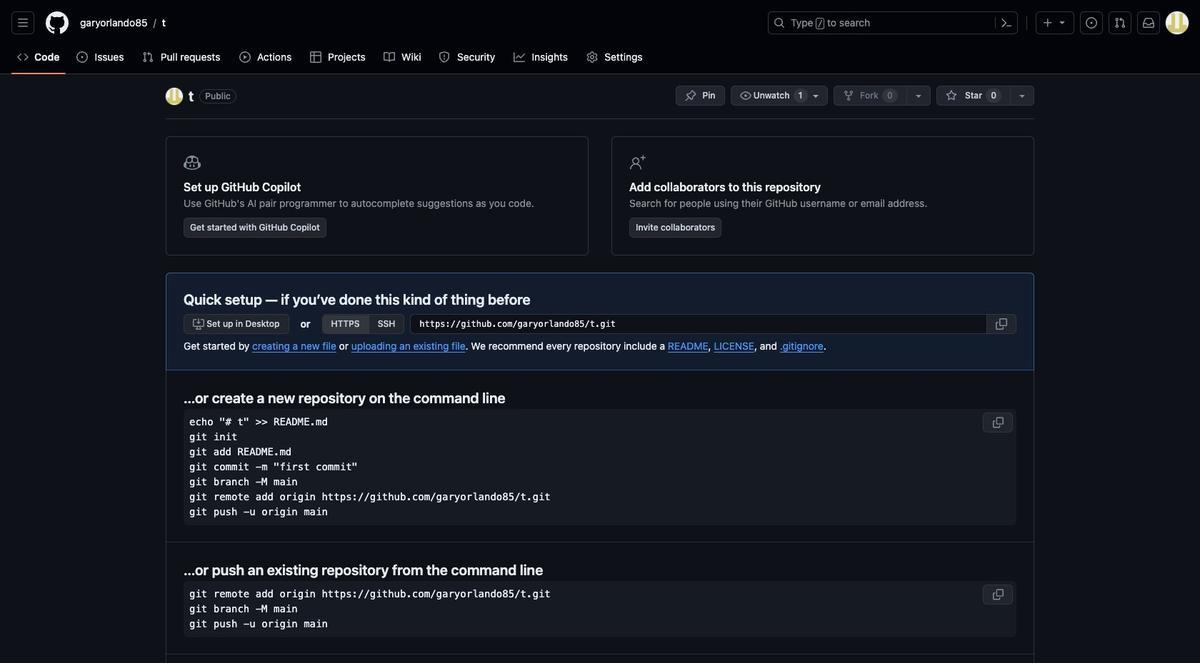 Task type: describe. For each thing, give the bounding box(es) containing it.
repo forked image
[[843, 90, 854, 101]]

eye image
[[740, 90, 751, 101]]

2 vertical spatial copy to clipboard image
[[992, 589, 1004, 600]]

pin this repository to your profile image
[[685, 90, 697, 101]]

homepage image
[[46, 11, 69, 34]]

copilot image
[[184, 154, 201, 171]]

code image
[[17, 51, 29, 63]]

0 vertical spatial git pull request image
[[1114, 17, 1126, 29]]

0 vertical spatial copy to clipboard image
[[996, 319, 1007, 330]]

star image
[[946, 90, 957, 101]]

issue opened image for the bottom 'git pull request' icon
[[77, 51, 88, 63]]

gear image
[[586, 51, 598, 63]]

table image
[[310, 51, 321, 63]]



Task type: vqa. For each thing, say whether or not it's contained in the screenshot.
the left GIT PULL REQUEST icon
yes



Task type: locate. For each thing, give the bounding box(es) containing it.
issue opened image for 'git pull request' icon to the top
[[1086, 17, 1097, 29]]

1 vertical spatial copy to clipboard image
[[992, 417, 1004, 428]]

triangle down image
[[1057, 16, 1068, 28]]

person add image
[[629, 154, 647, 171]]

issue opened image right code icon
[[77, 51, 88, 63]]

1 horizontal spatial issue opened image
[[1086, 17, 1097, 29]]

plus image
[[1042, 17, 1054, 29]]

play image
[[239, 51, 251, 63]]

add this repository to a list image
[[1017, 90, 1028, 101]]

1 vertical spatial issue opened image
[[77, 51, 88, 63]]

issue opened image
[[1086, 17, 1097, 29], [77, 51, 88, 63]]

notifications image
[[1143, 17, 1154, 29]]

book image
[[384, 51, 395, 63]]

copy to clipboard image
[[996, 319, 1007, 330], [992, 417, 1004, 428], [992, 589, 1004, 600]]

graph image
[[514, 51, 525, 63]]

0 horizontal spatial issue opened image
[[77, 51, 88, 63]]

list
[[74, 11, 759, 34]]

0 vertical spatial issue opened image
[[1086, 17, 1097, 29]]

desktop download image
[[193, 319, 204, 330]]

see your forks of this repository image
[[913, 90, 924, 101]]

shield image
[[439, 51, 450, 63]]

Clone URL text field
[[410, 314, 987, 334]]

issue opened image right triangle down image at the top of the page
[[1086, 17, 1097, 29]]

0 users starred this repository element
[[986, 89, 1002, 103]]

1 horizontal spatial git pull request image
[[1114, 17, 1126, 29]]

owner avatar image
[[166, 88, 183, 105]]

command palette image
[[1001, 17, 1012, 29]]

git pull request image
[[1114, 17, 1126, 29], [142, 51, 153, 63]]

1 vertical spatial git pull request image
[[142, 51, 153, 63]]

0 horizontal spatial git pull request image
[[142, 51, 153, 63]]



